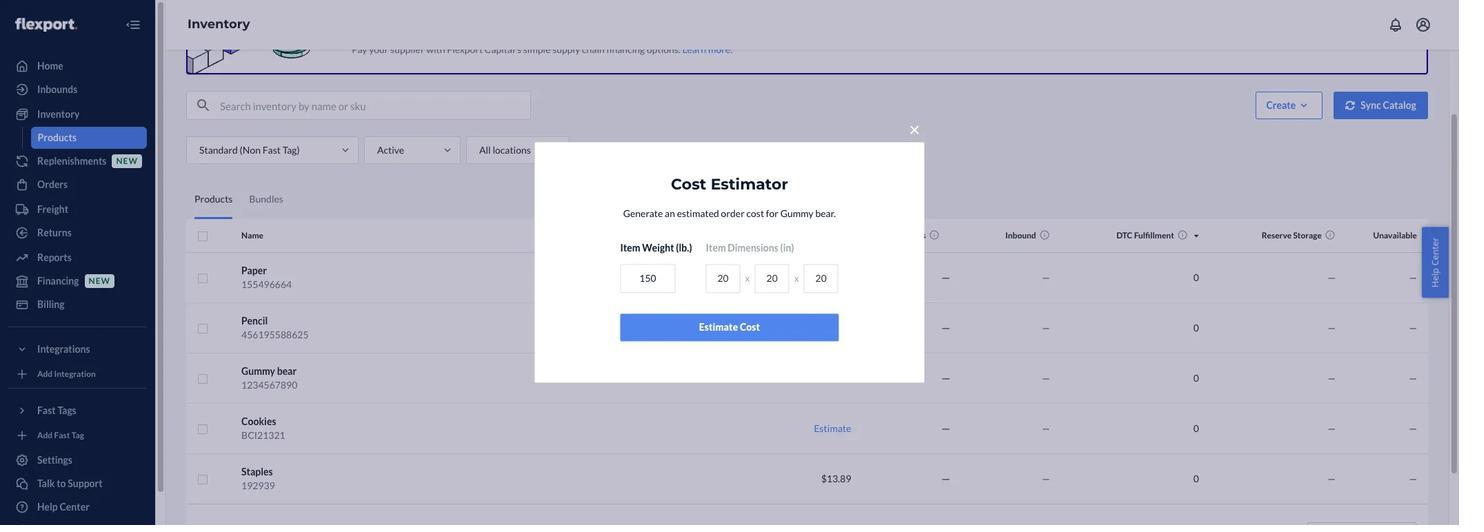 Task type: describe. For each thing, give the bounding box(es) containing it.
standard
[[199, 144, 238, 156]]

bci21321
[[242, 430, 285, 441]]

staples
[[242, 466, 273, 478]]

0 vertical spatial products
[[38, 132, 77, 144]]

(lb.)
[[676, 243, 692, 254]]

sync catalog button
[[1335, 92, 1429, 119]]

flexport
[[447, 43, 483, 55]]

freight
[[37, 204, 68, 215]]

gummy bear 1234567890
[[242, 365, 298, 391]]

sync
[[1361, 99, 1382, 111]]

flexport logo image
[[15, 18, 77, 32]]

2 fulfillment from the left
[[1135, 231, 1175, 241]]

estimate for gummy bear 1234567890
[[814, 372, 852, 384]]

inbounds link
[[8, 79, 147, 101]]

add fast tag link
[[8, 428, 147, 444]]

unavailable
[[1374, 231, 1418, 241]]

$9.29
[[827, 322, 852, 334]]

(non
[[240, 144, 261, 156]]

settings link
[[8, 450, 147, 472]]

$68.74
[[822, 272, 852, 283]]

new for replenishments
[[116, 156, 138, 167]]

weight
[[643, 243, 674, 254]]

estimator
[[711, 176, 789, 194]]

cost inside button
[[740, 322, 760, 334]]

bundles
[[249, 193, 284, 205]]

center inside help center button
[[1430, 238, 1442, 266]]

square image for $13.89
[[197, 475, 208, 486]]

orders link
[[8, 174, 147, 196]]

1 horizontal spatial products
[[195, 193, 233, 205]]

an
[[665, 208, 675, 220]]

financing
[[37, 275, 79, 287]]

billing link
[[8, 294, 147, 316]]

0 vertical spatial cost
[[671, 176, 707, 194]]

1 vertical spatial help
[[37, 502, 58, 513]]

billing
[[37, 299, 65, 310]]

item for item dimensions (in)
[[706, 243, 726, 254]]

staples 192939
[[242, 466, 275, 492]]

help center inside button
[[1430, 238, 1442, 288]]

all locations
[[480, 144, 531, 156]]

1234567890
[[242, 379, 298, 391]]

learn
[[683, 43, 707, 55]]

dtc fulfillment
[[1117, 231, 1175, 241]]

pencil 456195588625
[[242, 315, 309, 341]]

talk to support
[[37, 478, 103, 490]]

reports link
[[8, 247, 147, 269]]

add for add fast tag
[[37, 431, 53, 441]]

fulfillment fee
[[783, 231, 838, 241]]

chain
[[582, 43, 605, 55]]

0 for $9.29
[[1194, 322, 1200, 334]]

1 fulfillment from the left
[[783, 231, 823, 241]]

30d orders
[[884, 231, 926, 241]]

tag)
[[283, 144, 300, 156]]

item weight (lb.)
[[621, 243, 692, 254]]

0 vertical spatial orders
[[37, 179, 68, 190]]

more
[[709, 43, 731, 55]]

standard (non fast tag)
[[199, 144, 300, 156]]

add integration
[[37, 369, 96, 380]]

estimate cost button
[[621, 314, 839, 342]]

H text field
[[804, 265, 839, 294]]

456195588625
[[242, 329, 309, 341]]

gummy inside "×" document
[[781, 208, 814, 220]]

gummy inside the gummy bear 1234567890
[[242, 365, 275, 377]]

0 horizontal spatial inventory link
[[8, 103, 147, 126]]

― for $13.89
[[942, 473, 951, 485]]

help inside button
[[1430, 268, 1442, 288]]

estimate inside button
[[700, 322, 739, 334]]

cost
[[747, 208, 765, 220]]

0 for $13.89
[[1194, 473, 1200, 485]]

returns
[[37, 227, 72, 239]]

help center button
[[1423, 227, 1450, 298]]

talk to support link
[[8, 473, 147, 495]]

help center link
[[8, 497, 147, 519]]

learn more link
[[683, 43, 731, 55]]

3 0 from the top
[[1194, 372, 1200, 384]]

square image for fulfillment fee
[[197, 231, 208, 242]]

integrations button
[[8, 339, 147, 361]]

bear.
[[816, 208, 836, 220]]

Weight text field
[[621, 265, 676, 294]]



Task type: locate. For each thing, give the bounding box(es) containing it.
help
[[1430, 268, 1442, 288], [37, 502, 58, 513]]

center right unavailable
[[1430, 238, 1442, 266]]

0 vertical spatial estimate link
[[814, 372, 852, 384]]

Search inventory by name or sku text field
[[220, 92, 531, 119]]

fast left tag)
[[263, 144, 281, 156]]

reserve
[[1262, 231, 1292, 241]]

2 vertical spatial estimate
[[814, 423, 852, 434]]

order
[[721, 208, 745, 220]]

1 vertical spatial cost
[[740, 322, 760, 334]]

square image
[[197, 273, 208, 284], [197, 324, 208, 335], [197, 374, 208, 385], [197, 424, 208, 435]]

cookies bci21321
[[242, 416, 285, 441]]

1 horizontal spatial orders
[[900, 231, 926, 241]]

add integration link
[[8, 366, 147, 383]]

1 horizontal spatial new
[[116, 156, 138, 167]]

1 add from the top
[[37, 369, 53, 380]]

1 horizontal spatial fulfillment
[[1135, 231, 1175, 241]]

close navigation image
[[125, 17, 141, 33]]

estimate for cookies bci21321
[[814, 423, 852, 434]]

2 estimate link from the top
[[814, 423, 852, 434]]

cost up estimated
[[671, 176, 707, 194]]

fulfillment
[[783, 231, 823, 241], [1135, 231, 1175, 241]]

dimensions
[[728, 243, 779, 254]]

1 item from the left
[[621, 243, 641, 254]]

1 vertical spatial estimate
[[814, 372, 852, 384]]

estimate link for 1234567890
[[814, 372, 852, 384]]

1 vertical spatial fast
[[54, 431, 70, 441]]

products link
[[31, 127, 147, 149]]

create button
[[1257, 92, 1324, 119]]

home link
[[8, 55, 147, 77]]

1 0 from the top
[[1194, 272, 1200, 283]]

0 vertical spatial fast
[[263, 144, 281, 156]]

0 horizontal spatial new
[[89, 276, 110, 287]]

×
[[910, 118, 921, 141]]

1 horizontal spatial center
[[1430, 238, 1442, 266]]

supply
[[553, 43, 580, 55]]

1 horizontal spatial x
[[795, 273, 799, 285]]

1 vertical spatial add
[[37, 431, 53, 441]]

0 vertical spatial add
[[37, 369, 53, 380]]

new
[[116, 156, 138, 167], [89, 276, 110, 287]]

financing
[[607, 43, 645, 55]]

fulfillment up (in)
[[783, 231, 823, 241]]

estimate link down $9.29
[[814, 372, 852, 384]]

4 0 from the top
[[1194, 423, 1200, 434]]

add
[[37, 369, 53, 380], [37, 431, 53, 441]]

orders up "freight"
[[37, 179, 68, 190]]

1 vertical spatial gummy
[[242, 365, 275, 377]]

1 horizontal spatial inventory link
[[188, 17, 250, 32]]

0 vertical spatial new
[[116, 156, 138, 167]]

1 vertical spatial products
[[195, 193, 233, 205]]

1 vertical spatial help center
[[37, 502, 90, 513]]

0 horizontal spatial help center
[[37, 502, 90, 513]]

1 vertical spatial inventory link
[[8, 103, 147, 126]]

0 vertical spatial square image
[[197, 231, 208, 242]]

fee
[[825, 231, 838, 241]]

0 horizontal spatial inventory
[[37, 108, 80, 120]]

0 horizontal spatial help
[[37, 502, 58, 513]]

1 horizontal spatial item
[[706, 243, 726, 254]]

5 0 from the top
[[1194, 473, 1200, 485]]

dtc
[[1117, 231, 1133, 241]]

2 x from the left
[[795, 273, 799, 285]]

192939
[[242, 480, 275, 492]]

products
[[38, 132, 77, 144], [195, 193, 233, 205]]

help center right unavailable
[[1430, 238, 1442, 288]]

fast left tag
[[54, 431, 70, 441]]

item up l 'text box'
[[706, 243, 726, 254]]

1 x from the left
[[746, 273, 750, 285]]

generate
[[623, 208, 663, 220]]

new for financing
[[89, 276, 110, 287]]

3 ― from the top
[[942, 372, 951, 384]]

item
[[621, 243, 641, 254], [706, 243, 726, 254]]

returns link
[[8, 222, 147, 244]]

1 vertical spatial new
[[89, 276, 110, 287]]

0 vertical spatial center
[[1430, 238, 1442, 266]]

estimate down $9.29
[[814, 372, 852, 384]]

add left integration
[[37, 369, 53, 380]]

gummy up 1234567890
[[242, 365, 275, 377]]

2 item from the left
[[706, 243, 726, 254]]

square image left paper
[[197, 273, 208, 284]]

0 vertical spatial gummy
[[781, 208, 814, 220]]

1 estimate link from the top
[[814, 372, 852, 384]]

.
[[731, 43, 733, 55]]

to
[[57, 478, 66, 490]]

x right l 'text box'
[[746, 273, 750, 285]]

pay
[[352, 43, 367, 55]]

2 square image from the top
[[197, 475, 208, 486]]

fulfillment right dtc
[[1135, 231, 1175, 241]]

new down reports link
[[89, 276, 110, 287]]

1 horizontal spatial help
[[1430, 268, 1442, 288]]

2 square image from the top
[[197, 324, 208, 335]]

active
[[377, 144, 404, 156]]

x
[[746, 273, 750, 285], [795, 273, 799, 285]]

cookies
[[242, 416, 276, 427]]

add up settings
[[37, 431, 53, 441]]

― for $68.74
[[942, 272, 951, 283]]

square image left the pencil
[[197, 324, 208, 335]]

replenishments
[[37, 155, 107, 167]]

orders right 30d
[[900, 231, 926, 241]]

x right w text box at the bottom right of page
[[795, 273, 799, 285]]

1 vertical spatial inventory
[[37, 108, 80, 120]]

reports
[[37, 252, 72, 264]]

4 square image from the top
[[197, 424, 208, 435]]

cost down w text box at the bottom right of page
[[740, 322, 760, 334]]

1 horizontal spatial inventory
[[188, 17, 250, 32]]

help center
[[1430, 238, 1442, 288], [37, 502, 90, 513]]

name
[[242, 231, 264, 241]]

item dimensions (in)
[[706, 243, 795, 254]]

estimate cost
[[700, 322, 760, 334]]

4 ― from the top
[[942, 423, 951, 434]]

create
[[1267, 99, 1297, 111]]

paper 155496664
[[242, 265, 292, 290]]

add fast tag
[[37, 431, 84, 441]]

1 horizontal spatial help center
[[1430, 238, 1442, 288]]

1 square image from the top
[[197, 273, 208, 284]]

sync catalog
[[1361, 99, 1417, 111]]

catalog
[[1384, 99, 1417, 111]]

options.
[[647, 43, 681, 55]]

estimate
[[700, 322, 739, 334], [814, 372, 852, 384], [814, 423, 852, 434]]

1 horizontal spatial fast
[[263, 144, 281, 156]]

center down 'talk to support' 'link'
[[60, 502, 90, 513]]

support
[[68, 478, 103, 490]]

L text field
[[706, 265, 741, 294]]

3 square image from the top
[[197, 374, 208, 385]]

estimated
[[677, 208, 720, 220]]

for
[[766, 208, 779, 220]]

0 horizontal spatial fast
[[54, 431, 70, 441]]

× button
[[905, 115, 925, 141]]

supplier
[[391, 43, 425, 55]]

item for item weight (lb.)
[[621, 243, 641, 254]]

0 vertical spatial estimate
[[700, 322, 739, 334]]

tag
[[72, 431, 84, 441]]

square image left the gummy bear 1234567890
[[197, 374, 208, 385]]

0 horizontal spatial orders
[[37, 179, 68, 190]]

—
[[1043, 272, 1051, 283], [1328, 272, 1336, 283], [1410, 272, 1418, 283], [1043, 322, 1051, 334], [1328, 322, 1336, 334], [1410, 322, 1418, 334], [1043, 372, 1051, 384], [1328, 372, 1336, 384], [1410, 372, 1418, 384], [1043, 423, 1051, 434], [1328, 423, 1336, 434], [1410, 423, 1418, 434], [1043, 473, 1051, 485], [1328, 473, 1336, 485], [1410, 473, 1418, 485]]

bear
[[277, 365, 297, 377]]

1 horizontal spatial cost
[[740, 322, 760, 334]]

(in)
[[781, 243, 795, 254]]

1 vertical spatial square image
[[197, 475, 208, 486]]

cost estimator
[[671, 176, 789, 194]]

― for $9.29
[[942, 322, 951, 334]]

square image for 1234567890
[[197, 374, 208, 385]]

talk
[[37, 478, 55, 490]]

add for add integration
[[37, 369, 53, 380]]

0 for $68.74
[[1194, 272, 1200, 283]]

square image for 456195588625
[[197, 324, 208, 335]]

square image left cookies
[[197, 424, 208, 435]]

1 horizontal spatial gummy
[[781, 208, 814, 220]]

0 vertical spatial inventory
[[188, 17, 250, 32]]

integration
[[54, 369, 96, 380]]

sync alt image
[[1346, 101, 1356, 110]]

freight link
[[8, 199, 147, 221]]

square image for bci21321
[[197, 424, 208, 435]]

gummy right for
[[781, 208, 814, 220]]

2 ― from the top
[[942, 322, 951, 334]]

inbounds
[[37, 83, 77, 95]]

gummy
[[781, 208, 814, 220], [242, 365, 275, 377]]

with
[[427, 43, 445, 55]]

0 horizontal spatial gummy
[[242, 365, 275, 377]]

155496664
[[242, 278, 292, 290]]

2 add from the top
[[37, 431, 53, 441]]

1 vertical spatial center
[[60, 502, 90, 513]]

estimate up $13.89
[[814, 423, 852, 434]]

1 ― from the top
[[942, 272, 951, 283]]

1 vertical spatial estimate link
[[814, 423, 852, 434]]

1 vertical spatial orders
[[900, 231, 926, 241]]

square image for 155496664
[[197, 273, 208, 284]]

inbound
[[1006, 231, 1037, 241]]

5 ― from the top
[[942, 473, 951, 485]]

estimate link up $13.89
[[814, 423, 852, 434]]

center inside help center link
[[60, 502, 90, 513]]

estimate link
[[814, 372, 852, 384], [814, 423, 852, 434]]

0 horizontal spatial x
[[746, 273, 750, 285]]

your
[[369, 43, 389, 55]]

$13.89
[[822, 473, 852, 485]]

simple
[[524, 43, 551, 55]]

square image left name
[[197, 231, 208, 242]]

0 horizontal spatial center
[[60, 502, 90, 513]]

× document
[[535, 115, 925, 383]]

square image
[[197, 231, 208, 242], [197, 475, 208, 486]]

estimate down l 'text box'
[[700, 322, 739, 334]]

center
[[1430, 238, 1442, 266], [60, 502, 90, 513]]

storage
[[1294, 231, 1323, 241]]

settings
[[37, 455, 72, 466]]

W text field
[[755, 265, 790, 294]]

0 vertical spatial help center
[[1430, 238, 1442, 288]]

reserve storage
[[1262, 231, 1323, 241]]

0 horizontal spatial cost
[[671, 176, 707, 194]]

all
[[480, 144, 491, 156]]

30d
[[884, 231, 899, 241]]

square image left staples
[[197, 475, 208, 486]]

0 horizontal spatial item
[[621, 243, 641, 254]]

2 0 from the top
[[1194, 322, 1200, 334]]

help center down to
[[37, 502, 90, 513]]

0 vertical spatial help
[[1430, 268, 1442, 288]]

home
[[37, 60, 63, 72]]

1 square image from the top
[[197, 231, 208, 242]]

estimate link for bci21321
[[814, 423, 852, 434]]

pencil
[[242, 315, 268, 327]]

new down products link
[[116, 156, 138, 167]]

pay your supplier with flexport capital's simple supply chain financing options. learn more .
[[352, 43, 733, 55]]

0 vertical spatial inventory link
[[188, 17, 250, 32]]

products up replenishments
[[38, 132, 77, 144]]

0 horizontal spatial fulfillment
[[783, 231, 823, 241]]

item left weight
[[621, 243, 641, 254]]

locations
[[493, 144, 531, 156]]

inventory
[[188, 17, 250, 32], [37, 108, 80, 120]]

products down "standard"
[[195, 193, 233, 205]]

0 horizontal spatial products
[[38, 132, 77, 144]]



Task type: vqa. For each thing, say whether or not it's contained in the screenshot.
third ― from the bottom of the page
yes



